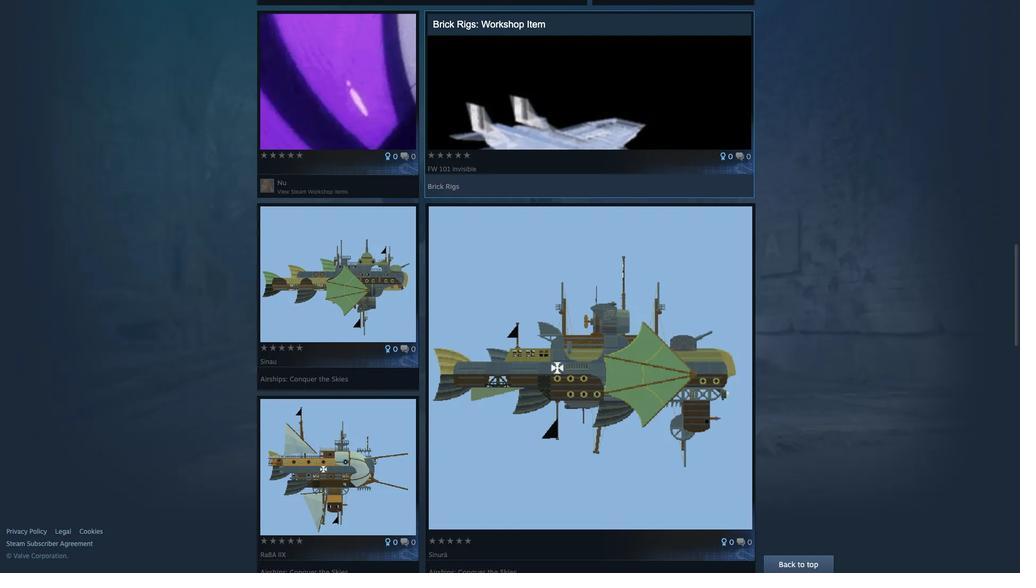 Task type: locate. For each thing, give the bounding box(es) containing it.
1 horizontal spatial steam
[[291, 189, 307, 195]]

raba iix
[[260, 552, 288, 560]]

raba
[[260, 552, 276, 560]]

items
[[335, 189, 348, 195]]

rigs:
[[457, 19, 479, 30]]

brick left 'rigs'
[[428, 182, 444, 191]]

workshop
[[481, 19, 524, 30], [308, 189, 333, 195]]

᠌
[[260, 165, 260, 173], [260, 165, 262, 173], [264, 165, 266, 173], [266, 165, 268, 173], [268, 165, 270, 173], [270, 165, 271, 173], [271, 165, 273, 173]]

steam down privacy
[[6, 540, 25, 548]]

policy
[[29, 528, 47, 536]]

0 horizontal spatial steam
[[6, 540, 25, 548]]

valve
[[13, 553, 29, 561]]

brick rigs: workshop item
[[433, 19, 546, 30]]

cookies steam subscriber agreement © valve corporation.
[[6, 528, 103, 561]]

steam
[[291, 189, 307, 195], [6, 540, 25, 548]]

nu
[[277, 179, 287, 187]]

1 vertical spatial brick
[[428, 182, 444, 191]]

brick
[[433, 19, 454, 30], [428, 182, 444, 191]]

to
[[798, 561, 805, 570]]

1 vertical spatial steam
[[6, 540, 25, 548]]

fw 101 invisible
[[428, 165, 478, 173]]

item
[[527, 19, 546, 30]]

1 horizontal spatial workshop
[[481, 19, 524, 30]]

᠌᠌
[[262, 165, 264, 173]]

corporation.
[[31, 553, 68, 561]]

0 vertical spatial steam
[[291, 189, 307, 195]]

1 vertical spatial workshop
[[308, 189, 333, 195]]

top
[[807, 561, 819, 570]]

0 vertical spatial brick
[[433, 19, 454, 30]]

brick left 'rigs:'
[[433, 19, 454, 30]]

cookies
[[79, 528, 103, 536]]

agreement
[[60, 540, 93, 548]]

0 horizontal spatial workshop
[[308, 189, 333, 195]]

0
[[393, 152, 398, 161], [411, 152, 416, 161], [728, 152, 733, 161], [746, 152, 751, 161], [393, 345, 398, 354], [411, 345, 416, 354], [393, 538, 398, 547], [411, 538, 416, 547], [729, 538, 734, 547], [748, 538, 752, 547]]

brick for brick rigs
[[428, 182, 444, 191]]

view
[[277, 189, 289, 195]]

workshop left item
[[481, 19, 524, 30]]

steam right view
[[291, 189, 307, 195]]

workshop left 'items'
[[308, 189, 333, 195]]

airships: conquer the skies link
[[260, 371, 348, 384]]



Task type: vqa. For each thing, say whether or not it's contained in the screenshot.
the Nu
yes



Task type: describe. For each thing, give the bounding box(es) containing it.
nu view steam workshop items
[[277, 179, 348, 195]]

conquer
[[290, 375, 317, 384]]

subscriber
[[27, 540, 58, 548]]

brick for brick rigs: workshop item
[[433, 19, 454, 30]]

0 vertical spatial workshop
[[481, 19, 524, 30]]

rigs
[[446, 182, 459, 191]]

workshop inside 'nu view steam workshop items'
[[308, 189, 333, 195]]

steam inside 'nu view steam workshop items'
[[291, 189, 307, 195]]

sinau
[[260, 358, 279, 366]]

sinurä
[[429, 552, 449, 560]]

cookies link
[[79, 528, 103, 537]]

©
[[6, 553, 12, 561]]

the
[[319, 375, 330, 384]]

legal
[[55, 528, 71, 536]]

airships:
[[260, 375, 288, 384]]

fw
[[428, 165, 438, 173]]

airships: conquer the skies
[[260, 375, 348, 384]]

brick rigs
[[428, 182, 459, 191]]

privacy policy
[[6, 528, 47, 536]]

privacy policy link
[[6, 528, 47, 537]]

steam inside cookies steam subscriber agreement © valve corporation.
[[6, 540, 25, 548]]

skies
[[332, 375, 348, 384]]

back
[[779, 561, 796, 570]]

back to top
[[779, 561, 819, 570]]

brick rigs link
[[428, 179, 459, 191]]

legal link
[[55, 528, 71, 537]]

privacy
[[6, 528, 28, 536]]

101
[[439, 165, 451, 173]]

invisible
[[452, 165, 477, 173]]

iix
[[278, 552, 286, 560]]

nu link
[[277, 179, 287, 187]]

view steam workshop items link
[[277, 189, 348, 195]]

᠌ ᠌ ᠌᠌ ᠌ ᠌ ᠌ ᠌ ᠌
[[260, 165, 275, 173]]

steam subscriber agreement link
[[6, 540, 252, 549]]



